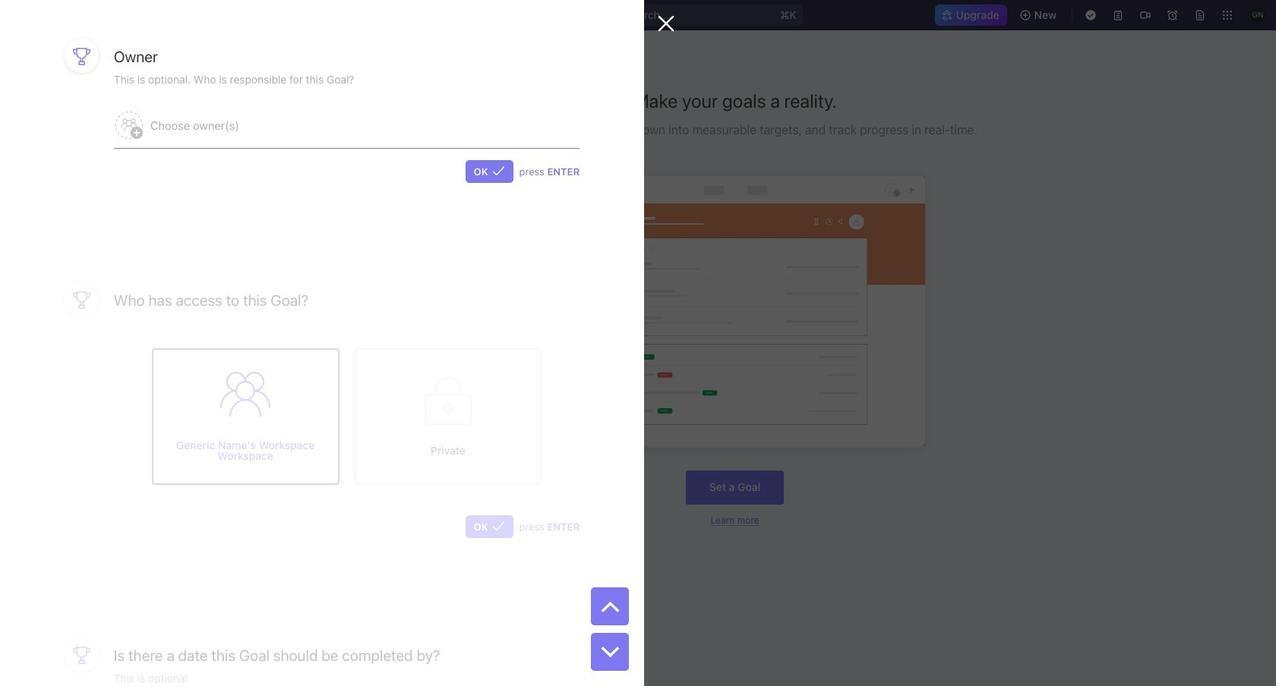 Task type: describe. For each thing, give the bounding box(es) containing it.
tree inside the "sidebar" "navigation"
[[6, 342, 187, 444]]

sidebar navigation
[[0, 30, 194, 687]]



Task type: locate. For each thing, give the bounding box(es) containing it.
tree
[[6, 342, 187, 444]]

dialog
[[0, 0, 675, 687]]



Task type: vqa. For each thing, say whether or not it's contained in the screenshot.
tree inside the sidebar navigation
yes



